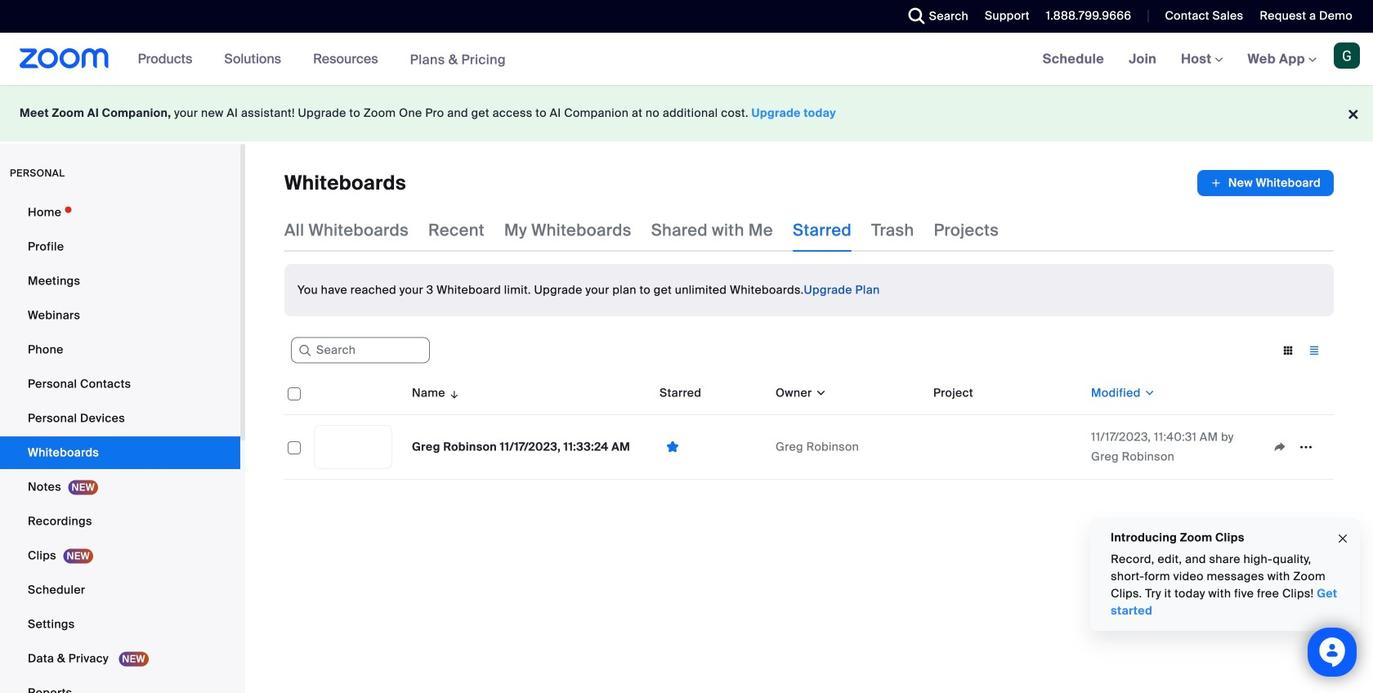 Task type: locate. For each thing, give the bounding box(es) containing it.
down image
[[813, 385, 828, 402]]

application
[[1198, 170, 1335, 196], [285, 372, 1335, 480]]

arrow down image
[[446, 384, 461, 403]]

banner
[[0, 33, 1374, 86]]

tabs of all whiteboard page tab list
[[285, 209, 1000, 252]]

zoom logo image
[[20, 48, 109, 69]]

footer
[[0, 85, 1374, 141]]

1 vertical spatial application
[[285, 372, 1335, 480]]

profile picture image
[[1335, 43, 1361, 69]]

cell
[[927, 415, 1085, 480]]

0 vertical spatial application
[[1198, 170, 1335, 196]]



Task type: describe. For each thing, give the bounding box(es) containing it.
greg robinson 11/17/2023, 11:33:24 am element
[[412, 440, 631, 455]]

add image
[[1211, 175, 1223, 191]]

close image
[[1337, 530, 1350, 549]]

list mode, selected image
[[1302, 343, 1328, 358]]

meetings navigation
[[1031, 33, 1374, 86]]

click to unstar the whiteboard greg robinson 11/17/2023, 11:33:24 am image
[[660, 440, 686, 455]]

grid mode, not selected image
[[1276, 343, 1302, 358]]

Search text field
[[291, 338, 430, 364]]

cell inside "application"
[[927, 415, 1085, 480]]

product information navigation
[[126, 33, 518, 86]]

personal menu menu
[[0, 196, 240, 694]]

thumbnail of greg robinson 11/17/2023, 11:33:24 am image
[[315, 426, 392, 469]]



Task type: vqa. For each thing, say whether or not it's contained in the screenshot.
application
yes



